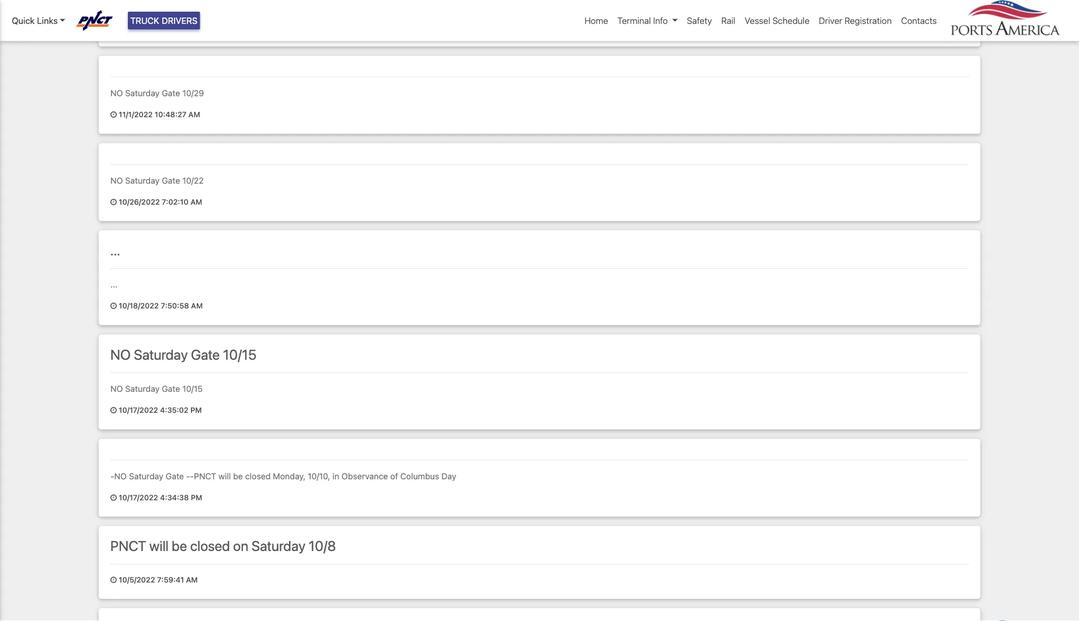 Task type: locate. For each thing, give the bounding box(es) containing it.
1 vertical spatial ...
[[110, 280, 118, 290]]

-
[[110, 471, 114, 481], [186, 471, 190, 481], [190, 471, 194, 481]]

drivers
[[162, 15, 198, 26]]

no saturday gate 10/15 up 10/17/2022 4:35:02 pm
[[110, 384, 203, 394]]

2 vertical spatial pnct
[[110, 538, 146, 555]]

0 vertical spatial 10/15
[[223, 347, 256, 363]]

3 clock o image from the top
[[110, 198, 117, 206]]

...
[[110, 242, 120, 259], [110, 280, 118, 290]]

0 vertical spatial no saturday gate 10/15
[[110, 347, 256, 363]]

0 vertical spatial be
[[150, 0, 159, 10]]

be
[[150, 0, 159, 10], [233, 471, 243, 481], [172, 538, 187, 555]]

no saturday gate 10/15 down 7:50:58
[[110, 347, 256, 363]]

0 horizontal spatial in
[[189, 0, 196, 10]]

will
[[135, 0, 147, 10], [218, 471, 231, 481], [149, 538, 169, 555]]

1 pm from the top
[[190, 406, 202, 415]]

observance
[[342, 471, 388, 481]]

closed up drivers
[[162, 0, 187, 10]]

2 vertical spatial closed
[[190, 538, 230, 555]]

day left and
[[368, 0, 383, 10]]

am right 6:51:27
[[188, 22, 200, 31]]

pnct will be closed on saturday 10/8
[[110, 538, 336, 555]]

10/15
[[223, 347, 256, 363], [182, 384, 203, 394]]

10/17/2022 left the 4:35:02
[[119, 406, 158, 415]]

0 vertical spatial ...
[[110, 242, 120, 259]]

be up truck drivers
[[150, 0, 159, 10]]

10/17/2022 4:34:38 pm
[[117, 493, 202, 502]]

1 vertical spatial 10/17/2022
[[119, 493, 158, 502]]

following:
[[273, 0, 310, 10]]

be left monday,
[[233, 471, 243, 481]]

1 horizontal spatial be
[[172, 538, 187, 555]]

0 horizontal spatial be
[[150, 0, 159, 10]]

pnct for in
[[110, 0, 133, 10]]

pm
[[190, 406, 202, 415], [191, 493, 202, 502]]

10/26/2022
[[119, 197, 160, 206]]

links
[[37, 15, 58, 26]]

2 horizontal spatial will
[[218, 471, 231, 481]]

11/1/2022
[[119, 110, 153, 119]]

am
[[188, 22, 200, 31], [188, 110, 200, 119], [190, 197, 202, 206], [191, 302, 203, 310], [186, 576, 198, 584]]

pnct up the 10/17/2022 4:34:38 pm
[[194, 471, 216, 481]]

in up drivers
[[189, 0, 196, 10]]

1 vertical spatial pm
[[191, 493, 202, 502]]

0 horizontal spatial 10/15
[[182, 384, 203, 394]]

1 clock o image from the top
[[110, 303, 117, 310]]

4 clock o image from the top
[[110, 407, 117, 415]]

no up the 10/17/2022 4:34:38 pm
[[114, 471, 127, 481]]

clock o image
[[110, 24, 117, 31], [110, 111, 117, 118], [110, 198, 117, 206], [110, 407, 117, 415], [110, 577, 117, 584]]

0 vertical spatial pm
[[190, 406, 202, 415]]

monday,
[[273, 471, 305, 481]]

am right 7:02:10
[[190, 197, 202, 206]]

1 vertical spatial no saturday gate 10/15
[[110, 384, 203, 394]]

rail
[[721, 15, 735, 26]]

0 vertical spatial 10/17/2022
[[119, 406, 158, 415]]

1 vertical spatial will
[[218, 471, 231, 481]]

1 10/17/2022 from the top
[[119, 406, 158, 415]]

observance
[[198, 0, 243, 10]]

1 vertical spatial closed
[[245, 471, 271, 481]]

... down 10/26/2022
[[110, 242, 120, 259]]

quick links link
[[12, 14, 65, 27]]

driver registration
[[819, 15, 892, 26]]

pm for 10/17/2022 4:35:02 pm
[[190, 406, 202, 415]]

2 vertical spatial will
[[149, 538, 169, 555]]

pm right the 4:35:02
[[190, 406, 202, 415]]

am right 7:59:41
[[186, 576, 198, 584]]

1 vertical spatial day
[[442, 471, 456, 481]]

in right the 10/10,
[[332, 471, 339, 481]]

terminal info
[[617, 15, 668, 26]]

saturday
[[125, 88, 160, 98], [125, 175, 160, 185], [134, 347, 188, 363], [125, 384, 160, 394], [129, 471, 163, 481], [251, 538, 305, 555]]

be up 7:59:41
[[172, 538, 187, 555]]

1 horizontal spatial will
[[149, 538, 169, 555]]

1 vertical spatial be
[[233, 471, 243, 481]]

10/17/2022 left the 4:34:38
[[119, 493, 158, 502]]

am for 11/16/2022 6:51:27 am
[[188, 22, 200, 31]]

no
[[110, 88, 123, 98], [110, 175, 123, 185], [110, 347, 131, 363], [110, 384, 123, 394], [114, 471, 127, 481]]

0 vertical spatial clock o image
[[110, 303, 117, 310]]

no up 10/17/2022 4:35:02 pm
[[110, 384, 123, 394]]

day right columbus
[[442, 471, 456, 481]]

0 vertical spatial will
[[135, 0, 147, 10]]

am down 10/29
[[188, 110, 200, 119]]

2 horizontal spatial closed
[[245, 471, 271, 481]]

10/26/2022 7:02:10 am
[[117, 197, 202, 206]]

2 - from the left
[[186, 471, 190, 481]]

1 vertical spatial pnct
[[194, 471, 216, 481]]

pnct up 11/16/2022
[[110, 0, 133, 10]]

schedule
[[772, 15, 810, 26]]

am for 11/1/2022 10:48:27 am
[[188, 110, 200, 119]]

closed
[[162, 0, 187, 10], [245, 471, 271, 481], [190, 538, 230, 555]]

0 horizontal spatial day
[[368, 0, 383, 10]]

terminal
[[617, 15, 651, 26]]

no saturday gate 10/29
[[110, 88, 204, 98]]

2 vertical spatial be
[[172, 538, 187, 555]]

0 horizontal spatial closed
[[162, 0, 187, 10]]

vessel schedule
[[745, 15, 810, 26]]

pm right the 4:34:38
[[191, 493, 202, 502]]

4:35:02
[[160, 406, 188, 415]]

10/22
[[182, 175, 204, 185]]

truck drivers link
[[128, 12, 200, 29]]

0 vertical spatial closed
[[162, 0, 187, 10]]

pnct will be closed in observance for the following:  11/08 election day and 11/11 veteran's day.
[[110, 0, 477, 10]]

am for 10/26/2022 7:02:10 am
[[190, 197, 202, 206]]

in
[[189, 0, 196, 10], [332, 471, 339, 481]]

2 10/17/2022 from the top
[[119, 493, 158, 502]]

11/11
[[402, 0, 420, 10]]

registration
[[845, 15, 892, 26]]

am right 7:50:58
[[191, 302, 203, 310]]

pnct up '10/5/2022'
[[110, 538, 146, 555]]

1 horizontal spatial in
[[332, 471, 339, 481]]

safety
[[687, 15, 712, 26]]

closed left on
[[190, 538, 230, 555]]

on
[[233, 538, 248, 555]]

1 horizontal spatial 10/15
[[223, 347, 256, 363]]

home
[[584, 15, 608, 26]]

7:02:10
[[162, 197, 188, 206]]

day.
[[461, 0, 477, 10]]

no saturday gate 10/22
[[110, 175, 204, 185]]

closed for in
[[162, 0, 187, 10]]

veteran's
[[422, 0, 459, 10]]

1 horizontal spatial day
[[442, 471, 456, 481]]

no saturday gate 10/15
[[110, 347, 256, 363], [110, 384, 203, 394]]

10/17/2022
[[119, 406, 158, 415], [119, 493, 158, 502]]

no up 10/26/2022
[[110, 175, 123, 185]]

gate
[[162, 88, 180, 98], [162, 175, 180, 185], [191, 347, 220, 363], [162, 384, 180, 394], [166, 471, 184, 481]]

... up 10/18/2022 7:50:58 am
[[110, 280, 118, 290]]

10/29
[[182, 88, 204, 98]]

2 pm from the top
[[191, 493, 202, 502]]

1 vertical spatial clock o image
[[110, 494, 117, 502]]

1 vertical spatial 10/15
[[182, 384, 203, 394]]

clock o image
[[110, 303, 117, 310], [110, 494, 117, 502]]

pnct
[[110, 0, 133, 10], [194, 471, 216, 481], [110, 538, 146, 555]]

2 clock o image from the top
[[110, 111, 117, 118]]

1 clock o image from the top
[[110, 24, 117, 31]]

2 horizontal spatial be
[[233, 471, 243, 481]]

driver registration link
[[814, 9, 896, 32]]

2 clock o image from the top
[[110, 494, 117, 502]]

day
[[368, 0, 383, 10], [442, 471, 456, 481]]

10:48:27
[[155, 110, 186, 119]]

7:50:58
[[161, 302, 189, 310]]

10/10,
[[308, 471, 330, 481]]

1 horizontal spatial closed
[[190, 538, 230, 555]]

0 vertical spatial pnct
[[110, 0, 133, 10]]

0 vertical spatial day
[[368, 0, 383, 10]]

11/1/2022 10:48:27 am
[[117, 110, 200, 119]]

5 clock o image from the top
[[110, 577, 117, 584]]

saturday down 10/18/2022 7:50:58 am
[[134, 347, 188, 363]]

0 horizontal spatial will
[[135, 0, 147, 10]]

be for on
[[172, 538, 187, 555]]

am for 10/18/2022 7:50:58 am
[[191, 302, 203, 310]]

10/17/2022 4:35:02 pm
[[117, 406, 202, 415]]

closed left monday,
[[245, 471, 271, 481]]

1 - from the left
[[110, 471, 114, 481]]



Task type: vqa. For each thing, say whether or not it's contained in the screenshot.
the right 10/15
yes



Task type: describe. For each thing, give the bounding box(es) containing it.
0 vertical spatial in
[[189, 0, 196, 10]]

quick
[[12, 15, 35, 26]]

home link
[[580, 9, 613, 32]]

11/16/2022
[[119, 22, 158, 31]]

saturday up 10/17/2022 4:35:02 pm
[[125, 384, 160, 394]]

10/8
[[309, 538, 336, 555]]

contacts link
[[896, 9, 942, 32]]

10/5/2022
[[119, 576, 155, 584]]

info
[[653, 15, 668, 26]]

10/5/2022 7:59:41 am
[[117, 576, 198, 584]]

clock o image for 10/5/2022 7:59:41 am
[[110, 577, 117, 584]]

terminal info link
[[613, 9, 682, 32]]

and
[[385, 0, 400, 10]]

be for in
[[150, 0, 159, 10]]

truck
[[130, 15, 159, 26]]

no up the 11/1/2022
[[110, 88, 123, 98]]

saturday up 10/26/2022
[[125, 175, 160, 185]]

1 ... from the top
[[110, 242, 120, 259]]

7:59:41
[[157, 576, 184, 584]]

for
[[246, 0, 256, 10]]

10/18/2022 7:50:58 am
[[117, 302, 203, 310]]

saturday right on
[[251, 538, 305, 555]]

will for on
[[149, 538, 169, 555]]

clock o image for 11/16/2022 6:51:27 am
[[110, 24, 117, 31]]

6:51:27
[[160, 22, 186, 31]]

quick links
[[12, 15, 58, 26]]

will for in
[[135, 0, 147, 10]]

4:34:38
[[160, 493, 189, 502]]

clock o image for 11/1/2022 10:48:27 am
[[110, 111, 117, 118]]

clock o image for 10/17/2022 4:34:38 pm
[[110, 494, 117, 502]]

clock o image for 10/17/2022 4:35:02 pm
[[110, 407, 117, 415]]

no down 10/18/2022
[[110, 347, 131, 363]]

am for 10/5/2022 7:59:41 am
[[186, 576, 198, 584]]

driver
[[819, 15, 842, 26]]

of
[[390, 471, 398, 481]]

10/17/2022 for 4:34:38
[[119, 493, 158, 502]]

clock o image for 10/26/2022 7:02:10 am
[[110, 198, 117, 206]]

pnct for on
[[110, 538, 146, 555]]

clock o image for 10/18/2022 7:50:58 am
[[110, 303, 117, 310]]

pm for 10/17/2022 4:34:38 pm
[[191, 493, 202, 502]]

1 vertical spatial in
[[332, 471, 339, 481]]

2 ... from the top
[[110, 280, 118, 290]]

2 no saturday gate 10/15 from the top
[[110, 384, 203, 394]]

1 no saturday gate 10/15 from the top
[[110, 347, 256, 363]]

10/18/2022
[[119, 302, 159, 310]]

-no saturday gate --pnct will be closed monday, 10/10, in observance of columbus day
[[110, 471, 456, 481]]

election
[[335, 0, 366, 10]]

3 - from the left
[[190, 471, 194, 481]]

11/08
[[313, 0, 333, 10]]

saturday up the 10/17/2022 4:34:38 pm
[[129, 471, 163, 481]]

safety link
[[682, 9, 717, 32]]

contacts
[[901, 15, 937, 26]]

vessel
[[745, 15, 770, 26]]

vessel schedule link
[[740, 9, 814, 32]]

rail link
[[717, 9, 740, 32]]

10/17/2022 for 4:35:02
[[119, 406, 158, 415]]

11/16/2022 6:51:27 am
[[117, 22, 200, 31]]

truck drivers
[[130, 15, 198, 26]]

the
[[259, 0, 271, 10]]

saturday up the 11/1/2022
[[125, 88, 160, 98]]

columbus
[[400, 471, 439, 481]]

closed for on
[[190, 538, 230, 555]]



